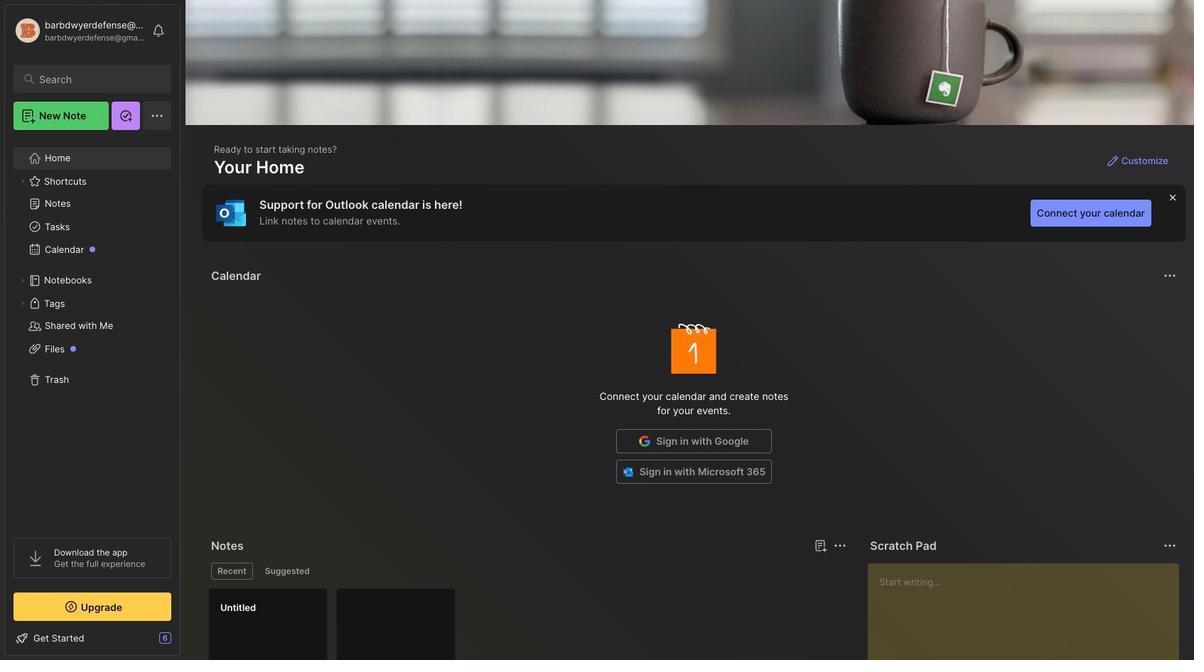Task type: vqa. For each thing, say whether or not it's contained in the screenshot.
"Try"
no



Task type: describe. For each thing, give the bounding box(es) containing it.
2 more actions image from the top
[[1162, 538, 1179, 555]]

click to collapse image
[[180, 634, 190, 651]]

none search field inside main element
[[39, 70, 159, 87]]

1 tab from the left
[[211, 563, 253, 580]]

Help and Learning task checklist field
[[5, 627, 180, 650]]

expand notebooks image
[[18, 277, 27, 285]]

Start writing… text field
[[880, 564, 1179, 661]]



Task type: locate. For each thing, give the bounding box(es) containing it.
None search field
[[39, 70, 159, 87]]

Search text field
[[39, 73, 159, 86]]

main element
[[0, 0, 185, 661]]

more actions image
[[832, 538, 849, 555]]

tree
[[5, 139, 180, 526]]

More actions field
[[1161, 266, 1181, 286], [831, 536, 851, 556], [1161, 536, 1181, 556]]

2 tab from the left
[[259, 563, 316, 580]]

1 horizontal spatial tab
[[259, 563, 316, 580]]

0 vertical spatial more actions image
[[1162, 267, 1179, 284]]

expand tags image
[[18, 299, 27, 308]]

1 more actions image from the top
[[1162, 267, 1179, 284]]

Account field
[[14, 16, 145, 45]]

tab list
[[211, 563, 845, 580]]

tree inside main element
[[5, 139, 180, 526]]

more actions image
[[1162, 267, 1179, 284], [1162, 538, 1179, 555]]

tab
[[211, 563, 253, 580], [259, 563, 316, 580]]

row group
[[208, 589, 464, 661]]

1 vertical spatial more actions image
[[1162, 538, 1179, 555]]

0 horizontal spatial tab
[[211, 563, 253, 580]]



